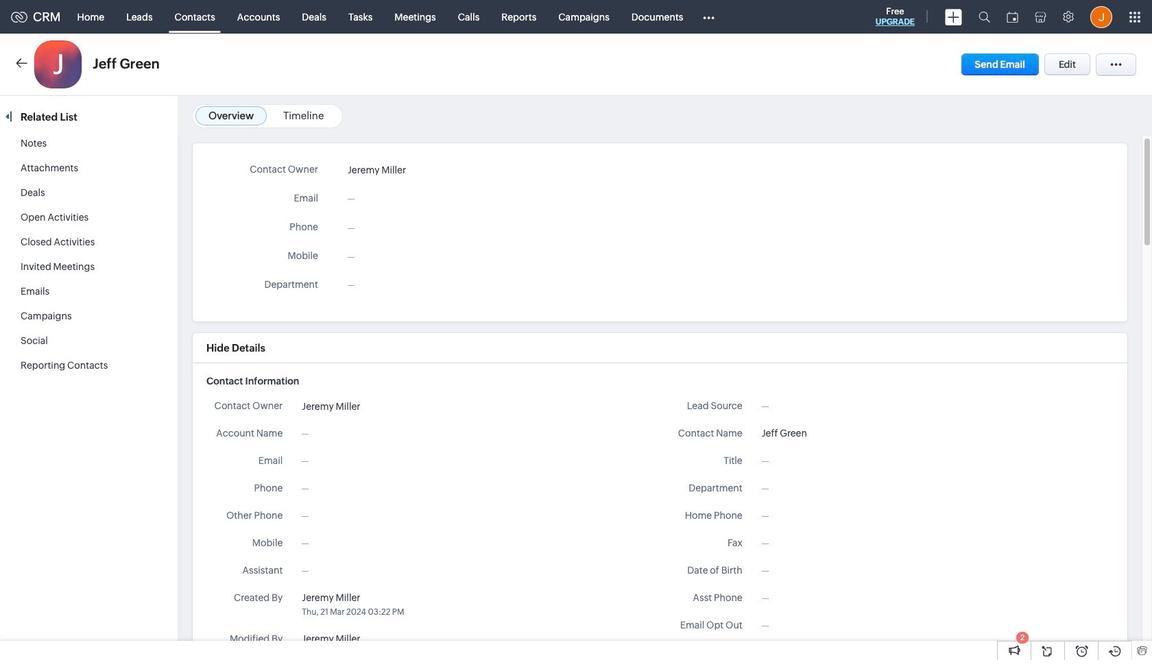 Task type: locate. For each thing, give the bounding box(es) containing it.
calendar image
[[1007, 11, 1019, 22]]

logo image
[[11, 11, 27, 22]]

search image
[[979, 11, 991, 23]]

create menu element
[[937, 0, 971, 33]]

profile element
[[1083, 0, 1121, 33]]

profile image
[[1091, 6, 1113, 28]]



Task type: describe. For each thing, give the bounding box(es) containing it.
Other Modules field
[[695, 6, 724, 28]]

create menu image
[[946, 9, 963, 25]]

search element
[[971, 0, 999, 34]]



